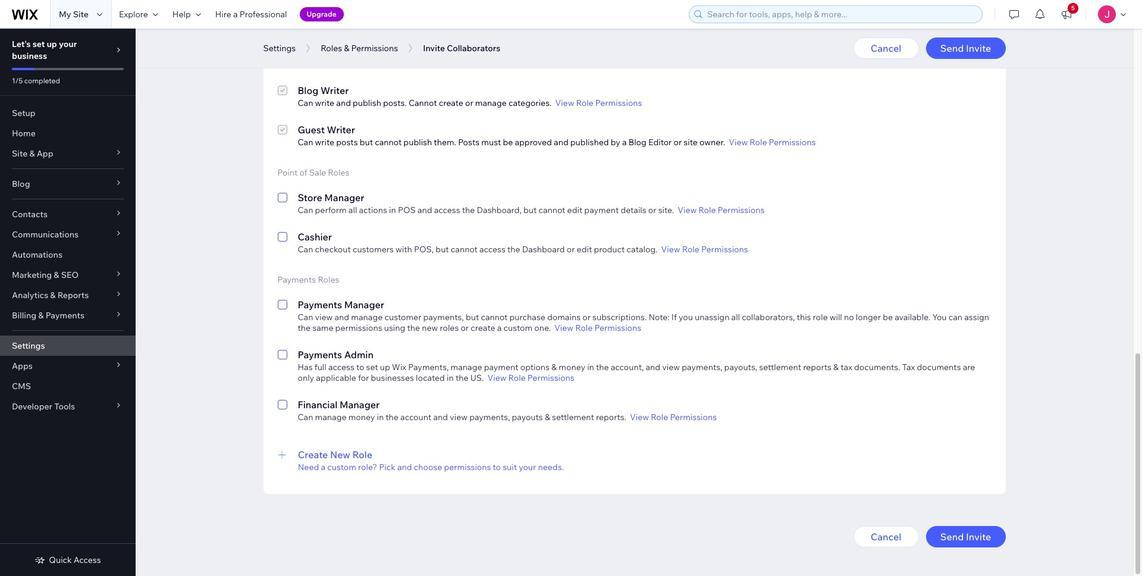 Task type: locate. For each thing, give the bounding box(es) containing it.
businesses
[[371, 373, 414, 383]]

2 horizontal spatial your
[[519, 462, 537, 473]]

developer tools
[[12, 401, 75, 412]]

can left fully
[[298, 58, 313, 69]]

for
[[358, 373, 369, 383]]

1 horizontal spatial site.
[[659, 205, 675, 215]]

0 horizontal spatial your
[[59, 39, 77, 49]]

invite for first cancel button
[[967, 42, 992, 54]]

role
[[546, 58, 563, 69], [577, 98, 594, 108], [750, 137, 768, 148], [699, 205, 716, 215], [683, 244, 700, 255], [576, 323, 593, 333], [509, 373, 526, 383], [651, 412, 669, 423], [353, 449, 373, 461]]

view right reports.
[[630, 412, 649, 423]]

can for store manager
[[298, 205, 313, 215]]

custom down new
[[328, 462, 357, 473]]

but right posts on the top left of page
[[360, 137, 373, 148]]

and up posts on the top left of page
[[336, 98, 351, 108]]

manage down roles & permissions
[[334, 58, 365, 69]]

manager inside store manager can perform all actions in pos and access the dashboard, but cannot edit payment details or site. view role permissions
[[325, 192, 365, 204]]

3 can from the top
[[298, 137, 313, 148]]

1/5
[[12, 76, 23, 85]]

app
[[37, 148, 53, 159]]

but inside guest writer can write posts but cannot publish them. posts must be approved and published by a blog editor or site owner. view role permissions
[[360, 137, 373, 148]]

1 vertical spatial be
[[883, 312, 894, 323]]

located
[[416, 373, 445, 383]]

same
[[313, 323, 334, 333]]

0 vertical spatial send invite button
[[927, 38, 1006, 59]]

editor up fully
[[321, 45, 348, 57]]

1 horizontal spatial custom
[[504, 323, 533, 333]]

collaborators
[[447, 43, 501, 54]]

settings down blog roles
[[263, 43, 296, 54]]

write down guest at the left of page
[[315, 137, 335, 148]]

view role permissions for payments manager
[[555, 323, 642, 333]]

2 vertical spatial access
[[329, 362, 355, 373]]

editor left site
[[649, 137, 672, 148]]

view inside store manager can perform all actions in pos and access the dashboard, but cannot edit payment details or site. view role permissions
[[678, 205, 697, 215]]

5
[[1072, 4, 1076, 12]]

publish inside blog writer can write and publish posts. cannot create or manage categories. view role permissions
[[353, 98, 382, 108]]

a right by
[[623, 137, 627, 148]]

communications button
[[0, 224, 136, 245]]

but right dashboard,
[[524, 205, 537, 215]]

up inside let's set up your business
[[47, 39, 57, 49]]

settlement left the reports
[[760, 362, 802, 373]]

settings inside the sidebar element
[[12, 341, 45, 351]]

1 horizontal spatial site
[[73, 9, 89, 20]]

1 vertical spatial payment
[[484, 362, 519, 373]]

a inside the 'hire a professional' link
[[233, 9, 238, 20]]

blog roles
[[278, 21, 319, 32]]

suit
[[503, 462, 517, 473]]

0 vertical spatial custom
[[504, 323, 533, 333]]

roles
[[440, 323, 459, 333]]

can for blog writer
[[298, 98, 313, 108]]

payments,
[[409, 362, 449, 373]]

blog inside 'blog' dropdown button
[[12, 179, 30, 189]]

if
[[672, 312, 677, 323]]

will
[[830, 312, 843, 323]]

edit inside the cashier can checkout customers with pos, but cannot access the dashboard or edit product catalog. view role permissions
[[577, 244, 592, 255]]

has
[[298, 362, 313, 373]]

permissions right choose
[[444, 462, 491, 473]]

blog up settings button
[[278, 21, 296, 32]]

1 vertical spatial custom
[[328, 462, 357, 473]]

view down payments manager
[[315, 312, 333, 323]]

payments,
[[424, 312, 464, 323], [682, 362, 723, 373], [470, 412, 510, 423]]

0 vertical spatial write
[[315, 98, 335, 108]]

assign
[[965, 312, 990, 323]]

but inside the cashier can checkout customers with pos, but cannot access the dashboard or edit product catalog. view role permissions
[[436, 244, 449, 255]]

roles & permissions button
[[315, 39, 404, 57]]

None checkbox
[[278, 190, 287, 215], [278, 348, 287, 383], [278, 190, 287, 215], [278, 348, 287, 383]]

or right "dashboard"
[[567, 244, 575, 255]]

access down dashboard,
[[480, 244, 506, 255]]

view role permissions button for guest writer
[[729, 137, 816, 148]]

0 vertical spatial all
[[349, 205, 357, 215]]

the left blog
[[367, 58, 380, 69]]

let's
[[12, 39, 31, 49]]

be right longer
[[883, 312, 894, 323]]

cancel for 1st cancel button from the bottom
[[871, 531, 902, 543]]

1 vertical spatial send invite
[[941, 531, 992, 543]]

the inside financial manager can manage money in the account and view payments, payouts & settlement reports. view role permissions
[[386, 412, 399, 423]]

or right roles
[[461, 323, 469, 333]]

your right suit
[[519, 462, 537, 473]]

the left dashboard,
[[462, 205, 475, 215]]

view role permissions up account,
[[555, 323, 642, 333]]

1 vertical spatial create
[[471, 323, 496, 333]]

0 horizontal spatial permissions
[[336, 323, 383, 333]]

0 vertical spatial access
[[434, 205, 461, 215]]

reports
[[58, 290, 89, 301]]

to down admin
[[357, 362, 365, 373]]

1 horizontal spatial of
[[477, 58, 484, 69]]

can down the financial
[[298, 412, 313, 423]]

custom inside the can view and manage customer payments, but cannot purchase domains or subscriptions. note: if you unassign all collaborators, this role will no longer be available. you can assign the same permissions using the new roles or create a custom one.
[[504, 323, 533, 333]]

1 vertical spatial site
[[12, 148, 28, 159]]

roles down 'upgrade'
[[298, 21, 319, 32]]

a right hire
[[233, 9, 238, 20]]

permissions
[[352, 43, 398, 54], [565, 58, 612, 69], [596, 98, 643, 108], [769, 137, 816, 148], [718, 205, 765, 215], [702, 244, 749, 255], [595, 323, 642, 333], [528, 373, 575, 383], [671, 412, 717, 423]]

them.
[[434, 137, 457, 148]]

0 vertical spatial cancel
[[871, 42, 902, 54]]

0 vertical spatial cancel button
[[854, 38, 919, 59]]

write inside blog writer can write and publish posts. cannot create or manage categories. view role permissions
[[315, 98, 335, 108]]

can down cashier
[[298, 244, 313, 255]]

0 horizontal spatial settlement
[[552, 412, 595, 423]]

send invite button for 1st cancel button from the bottom
[[927, 526, 1006, 548]]

writer up posts on the top left of page
[[327, 124, 355, 136]]

blog right by
[[629, 137, 647, 148]]

view right catalog.
[[662, 244, 681, 255]]

up left wix
[[380, 362, 390, 373]]

details
[[621, 205, 647, 215]]

0 horizontal spatial payment
[[484, 362, 519, 373]]

a inside guest writer can write posts but cannot publish them. posts must be approved and published by a blog editor or site owner. view role permissions
[[623, 137, 627, 148]]

payments down cashier
[[278, 274, 316, 285]]

invite collaborators button
[[417, 39, 507, 57]]

1 vertical spatial payments,
[[682, 362, 723, 373]]

or right details
[[649, 205, 657, 215]]

view inside the can view and manage customer payments, but cannot purchase domains or subscriptions. note: if you unassign all collaborators, this role will no longer be available. you can assign the same permissions using the new roles or create a custom one.
[[315, 312, 333, 323]]

1 vertical spatial permissions
[[444, 462, 491, 473]]

your inside create new role need a custom role? pick and choose permissions to suit your needs.
[[519, 462, 537, 473]]

reports.
[[596, 412, 627, 423]]

manage inside the can view and manage customer payments, but cannot purchase domains or subscriptions. note: if you unassign all collaborators, this role will no longer be available. you can assign the same permissions using the new roles or create a custom one.
[[351, 312, 383, 323]]

store
[[298, 192, 322, 204]]

blog inside 'blog editor can fully manage the blog but not other areas of your site. view role permissions'
[[298, 45, 319, 57]]

1 vertical spatial view
[[663, 362, 680, 373]]

0 vertical spatial money
[[559, 362, 586, 373]]

0 vertical spatial editor
[[321, 45, 348, 57]]

need a custom role? pick and choose permissions to suit your needs. button
[[298, 462, 992, 473]]

publish left posts.
[[353, 98, 382, 108]]

or inside guest writer can write posts but cannot publish them. posts must be approved and published by a blog editor or site owner. view role permissions
[[674, 137, 682, 148]]

blog inside blog writer can write and publish posts. cannot create or manage categories. view role permissions
[[298, 85, 319, 96]]

payment left details
[[585, 205, 619, 215]]

and right 'approved'
[[554, 137, 569, 148]]

the left "dashboard"
[[508, 244, 521, 255]]

0 vertical spatial create
[[439, 98, 464, 108]]

view role permissions button for blog editor
[[525, 58, 612, 69]]

write for blog
[[315, 98, 335, 108]]

custom left one.
[[504, 323, 533, 333]]

be right must
[[503, 137, 513, 148]]

cashier
[[298, 231, 332, 243]]

apps
[[12, 361, 33, 371]]

writer inside guest writer can write posts but cannot publish them. posts must be approved and published by a blog editor or site owner. view role permissions
[[327, 124, 355, 136]]

0 horizontal spatial access
[[329, 362, 355, 373]]

settings inside button
[[263, 43, 296, 54]]

can down "store" on the left top of the page
[[298, 205, 313, 215]]

manage down payments manager
[[351, 312, 383, 323]]

0 vertical spatial site.
[[505, 58, 521, 69]]

view inside guest writer can write posts but cannot publish them. posts must be approved and published by a blog editor or site owner. view role permissions
[[729, 137, 748, 148]]

7 can from the top
[[298, 412, 313, 423]]

1 vertical spatial cancel
[[871, 531, 902, 543]]

access inside store manager can perform all actions in pos and access the dashboard, but cannot edit payment details or site. view role permissions
[[434, 205, 461, 215]]

payments inside dropdown button
[[46, 310, 85, 321]]

settlement
[[760, 362, 802, 373], [552, 412, 595, 423]]

site down "home"
[[12, 148, 28, 159]]

settings link
[[0, 336, 136, 356]]

be
[[503, 137, 513, 148], [883, 312, 894, 323]]

be inside guest writer can write posts but cannot publish them. posts must be approved and published by a blog editor or site owner. view role permissions
[[503, 137, 513, 148]]

2 can from the top
[[298, 98, 313, 108]]

0 horizontal spatial all
[[349, 205, 357, 215]]

writer for guest writer
[[327, 124, 355, 136]]

1 vertical spatial view role permissions
[[488, 373, 575, 383]]

send for first cancel button's send invite button
[[941, 42, 965, 54]]

write for guest
[[315, 137, 335, 148]]

1 vertical spatial settings
[[12, 341, 45, 351]]

view right account
[[450, 412, 468, 423]]

0 vertical spatial publish
[[353, 98, 382, 108]]

0 horizontal spatial site
[[12, 148, 28, 159]]

help
[[173, 9, 191, 20]]

view role permissions for payments admin
[[488, 373, 575, 383]]

can inside the cashier can checkout customers with pos, but cannot access the dashboard or edit product catalog. view role permissions
[[298, 244, 313, 255]]

money right options
[[559, 362, 586, 373]]

0 horizontal spatial set
[[33, 39, 45, 49]]

create
[[439, 98, 464, 108], [471, 323, 496, 333]]

set up business
[[33, 39, 45, 49]]

create right cannot
[[439, 98, 464, 108]]

0 horizontal spatial custom
[[328, 462, 357, 473]]

2 send from the top
[[941, 531, 965, 543]]

role inside the cashier can checkout customers with pos, but cannot access the dashboard or edit product catalog. view role permissions
[[683, 244, 700, 255]]

2 vertical spatial manager
[[340, 399, 380, 411]]

permissions inside financial manager can manage money in the account and view payments, payouts & settlement reports. view role permissions
[[671, 412, 717, 423]]

2 cancel from the top
[[871, 531, 902, 543]]

documents.
[[855, 362, 901, 373]]

quick
[[49, 555, 72, 566]]

can inside store manager can perform all actions in pos and access the dashboard, but cannot edit payment details or site. view role permissions
[[298, 205, 313, 215]]

applicable
[[316, 373, 356, 383]]

2 horizontal spatial payments,
[[682, 362, 723, 373]]

send invite for 1st cancel button from the bottom
[[941, 531, 992, 543]]

write up guest at the left of page
[[315, 98, 335, 108]]

store manager can perform all actions in pos and access the dashboard, but cannot edit payment details or site. view role permissions
[[298, 192, 765, 215]]

1 horizontal spatial view
[[450, 412, 468, 423]]

domains
[[548, 312, 581, 323]]

dashboard,
[[477, 205, 522, 215]]

roles right the sale
[[328, 167, 350, 178]]

0 horizontal spatial editor
[[321, 45, 348, 57]]

1 vertical spatial your
[[486, 58, 504, 69]]

1 vertical spatial money
[[349, 412, 375, 423]]

writer inside blog writer can write and publish posts. cannot create or manage categories. view role permissions
[[321, 85, 349, 96]]

0 horizontal spatial to
[[357, 362, 365, 373]]

blog
[[382, 58, 399, 69]]

manage down the financial
[[315, 412, 347, 423]]

permissions inside 'blog editor can fully manage the blog but not other areas of your site. view role permissions'
[[565, 58, 612, 69]]

of left the sale
[[300, 167, 308, 178]]

1 horizontal spatial your
[[486, 58, 504, 69]]

can up guest at the left of page
[[298, 98, 313, 108]]

view role permissions button for blog writer
[[556, 98, 643, 108]]

in inside store manager can perform all actions in pos and access the dashboard, but cannot edit payment details or site. view role permissions
[[389, 205, 396, 215]]

1 horizontal spatial to
[[493, 462, 501, 473]]

manage left 'categories.'
[[476, 98, 507, 108]]

1 send from the top
[[941, 42, 965, 54]]

approved
[[515, 137, 552, 148]]

set down admin
[[366, 362, 378, 373]]

0 horizontal spatial payments,
[[424, 312, 464, 323]]

payments admin
[[298, 349, 374, 361]]

payouts,
[[725, 362, 758, 373]]

1 send invite from the top
[[941, 42, 992, 54]]

writer
[[321, 85, 349, 96], [327, 124, 355, 136]]

settlement inside financial manager can manage money in the account and view payments, payouts & settlement reports. view role permissions
[[552, 412, 595, 423]]

1 horizontal spatial payments,
[[470, 412, 510, 423]]

0 vertical spatial of
[[477, 58, 484, 69]]

my site
[[59, 9, 89, 20]]

manager for payments
[[345, 299, 385, 311]]

role inside guest writer can write posts but cannot publish them. posts must be approved and published by a blog editor or site owner. view role permissions
[[750, 137, 768, 148]]

2 write from the top
[[315, 137, 335, 148]]

a left purchase
[[497, 323, 502, 333]]

0 vertical spatial edit
[[568, 205, 583, 215]]

payments, right "customer"
[[424, 312, 464, 323]]

6 can from the top
[[298, 312, 313, 323]]

can inside financial manager can manage money in the account and view payments, payouts & settlement reports. view role permissions
[[298, 412, 313, 423]]

cms
[[12, 381, 31, 392]]

can inside blog writer can write and publish posts. cannot create or manage categories. view role permissions
[[298, 98, 313, 108]]

payments up the same
[[298, 299, 342, 311]]

payments, left payouts
[[470, 412, 510, 423]]

manager up using
[[345, 299, 385, 311]]

0 vertical spatial permissions
[[336, 323, 383, 333]]

2 send invite from the top
[[941, 531, 992, 543]]

0 vertical spatial view
[[315, 312, 333, 323]]

0 horizontal spatial up
[[47, 39, 57, 49]]

can inside the can view and manage customer payments, but cannot purchase domains or subscriptions. note: if you unassign all collaborators, this role will no longer be available. you can assign the same permissions using the new roles or create a custom one.
[[298, 312, 313, 323]]

money down for
[[349, 412, 375, 423]]

in left pos
[[389, 205, 396, 215]]

site & app
[[12, 148, 53, 159]]

in right the located
[[447, 373, 454, 383]]

or up posts at the left top
[[466, 98, 474, 108]]

set inside let's set up your business
[[33, 39, 45, 49]]

site right my
[[73, 9, 89, 20]]

the left account
[[386, 412, 399, 423]]

and down payments manager
[[335, 312, 350, 323]]

1 horizontal spatial editor
[[649, 137, 672, 148]]

1 vertical spatial access
[[480, 244, 506, 255]]

site
[[73, 9, 89, 20], [12, 148, 28, 159]]

the left account,
[[596, 362, 609, 373]]

1 vertical spatial editor
[[649, 137, 672, 148]]

site. inside 'blog editor can fully manage the blog but not other areas of your site. view role permissions'
[[505, 58, 521, 69]]

cannot left purchase
[[481, 312, 508, 323]]

1 vertical spatial cancel button
[[854, 526, 919, 548]]

None checkbox
[[278, 44, 287, 69], [278, 83, 287, 108], [278, 123, 287, 148], [278, 230, 287, 255], [278, 298, 287, 333], [278, 398, 287, 423], [278, 44, 287, 69], [278, 83, 287, 108], [278, 123, 287, 148], [278, 230, 287, 255], [278, 298, 287, 333], [278, 398, 287, 423]]

1 horizontal spatial all
[[732, 312, 741, 323]]

0 horizontal spatial create
[[439, 98, 464, 108]]

site. inside store manager can perform all actions in pos and access the dashboard, but cannot edit payment details or site. view role permissions
[[659, 205, 675, 215]]

0 horizontal spatial money
[[349, 412, 375, 423]]

0 horizontal spatial site.
[[505, 58, 521, 69]]

financial
[[298, 399, 338, 411]]

0 vertical spatial settings
[[263, 43, 296, 54]]

are
[[964, 362, 976, 373]]

1 vertical spatial to
[[493, 462, 501, 473]]

manage inside financial manager can manage money in the account and view payments, payouts & settlement reports. view role permissions
[[315, 412, 347, 423]]

catalog.
[[627, 244, 658, 255]]

edit left product
[[577, 244, 592, 255]]

your down collaborators
[[486, 58, 504, 69]]

1 horizontal spatial be
[[883, 312, 894, 323]]

1 can from the top
[[298, 58, 313, 69]]

settings for settings link
[[12, 341, 45, 351]]

can for blog editor
[[298, 58, 313, 69]]

or inside store manager can perform all actions in pos and access the dashboard, but cannot edit payment details or site. view role permissions
[[649, 205, 657, 215]]

permissions inside button
[[352, 43, 398, 54]]

payments, inside the can view and manage customer payments, but cannot purchase domains or subscriptions. note: if you unassign all collaborators, this role will no longer be available. you can assign the same permissions using the new roles or create a custom one.
[[424, 312, 464, 323]]

0 vertical spatial to
[[357, 362, 365, 373]]

send invite for first cancel button
[[941, 42, 992, 54]]

0 horizontal spatial view
[[315, 312, 333, 323]]

1 horizontal spatial permissions
[[444, 462, 491, 473]]

2 cancel button from the top
[[854, 526, 919, 548]]

1 vertical spatial all
[[732, 312, 741, 323]]

automations
[[12, 249, 62, 260]]

cannot up "dashboard"
[[539, 205, 566, 215]]

write inside guest writer can write posts but cannot publish them. posts must be approved and published by a blog editor or site owner. view role permissions
[[315, 137, 335, 148]]

blog down fully
[[298, 85, 319, 96]]

1 send invite button from the top
[[927, 38, 1006, 59]]

1 vertical spatial site.
[[659, 205, 675, 215]]

1 horizontal spatial create
[[471, 323, 496, 333]]

and right pick
[[398, 462, 412, 473]]

and inside store manager can perform all actions in pos and access the dashboard, but cannot edit payment details or site. view role permissions
[[418, 205, 433, 215]]

0 horizontal spatial of
[[300, 167, 308, 178]]

actions
[[359, 205, 387, 215]]

settlement left reports.
[[552, 412, 595, 423]]

view right the owner.
[[729, 137, 748, 148]]

0 vertical spatial send invite
[[941, 42, 992, 54]]

1 cancel from the top
[[871, 42, 902, 54]]

can down guest at the left of page
[[298, 137, 313, 148]]

2 vertical spatial payments,
[[470, 412, 510, 423]]

5 can from the top
[[298, 244, 313, 255]]

in inside financial manager can manage money in the account and view payments, payouts & settlement reports. view role permissions
[[377, 412, 384, 423]]

writer down fully
[[321, 85, 349, 96]]

invite for 1st cancel button from the bottom
[[967, 531, 992, 543]]

1 horizontal spatial publish
[[404, 137, 432, 148]]

manager down for
[[340, 399, 380, 411]]

0 horizontal spatial be
[[503, 137, 513, 148]]

blog button
[[0, 174, 136, 194]]

manage inside blog writer can write and publish posts. cannot create or manage categories. view role permissions
[[476, 98, 507, 108]]

can down payments roles
[[298, 312, 313, 323]]

1 vertical spatial manager
[[345, 299, 385, 311]]

a right need
[[321, 462, 326, 473]]

and inside guest writer can write posts but cannot publish them. posts must be approved and published by a blog editor or site owner. view role permissions
[[554, 137, 569, 148]]

0 vertical spatial manager
[[325, 192, 365, 204]]

0 vertical spatial up
[[47, 39, 57, 49]]

invite collaborators
[[423, 43, 501, 54]]

0 vertical spatial view role permissions
[[555, 323, 642, 333]]

settlement inside has full access to set up wix payments, manage payment options & money in the account, and view payments, payouts, settlement reports & tax documents. tax documents are only applicable for businesses located in the us.
[[760, 362, 802, 373]]

permissions up admin
[[336, 323, 383, 333]]

set inside has full access to set up wix payments, manage payment options & money in the account, and view payments, payouts, settlement reports & tax documents. tax documents are only applicable for businesses located in the us.
[[366, 362, 378, 373]]

reports
[[804, 362, 832, 373]]

settings for settings button
[[263, 43, 296, 54]]

permissions inside the can view and manage customer payments, but cannot purchase domains or subscriptions. note: if you unassign all collaborators, this role will no longer be available. you can assign the same permissions using the new roles or create a custom one.
[[336, 323, 383, 333]]

but right pos,
[[436, 244, 449, 255]]

site. right details
[[659, 205, 675, 215]]

payments
[[278, 274, 316, 285], [298, 299, 342, 311], [46, 310, 85, 321], [298, 349, 342, 361]]

1 vertical spatial edit
[[577, 244, 592, 255]]

edit
[[568, 205, 583, 215], [577, 244, 592, 255]]

but left not on the left top of the page
[[401, 58, 414, 69]]

edit left details
[[568, 205, 583, 215]]

blog for roles
[[278, 21, 296, 32]]

or left site
[[674, 137, 682, 148]]

cannot right pos,
[[451, 244, 478, 255]]

view right details
[[678, 205, 697, 215]]

purchase
[[510, 312, 546, 323]]

1 vertical spatial write
[[315, 137, 335, 148]]

longer
[[856, 312, 882, 323]]

product
[[594, 244, 625, 255]]

1 vertical spatial send
[[941, 531, 965, 543]]

2 horizontal spatial access
[[480, 244, 506, 255]]

or inside blog writer can write and publish posts. cannot create or manage categories. view role permissions
[[466, 98, 474, 108]]

1 horizontal spatial up
[[380, 362, 390, 373]]

sidebar element
[[0, 29, 136, 576]]

2 horizontal spatial view
[[663, 362, 680, 373]]

manager inside financial manager can manage money in the account and view payments, payouts & settlement reports. view role permissions
[[340, 399, 380, 411]]

blog writer can write and publish posts. cannot create or manage categories. view role permissions
[[298, 85, 643, 108]]

manage right the located
[[451, 362, 482, 373]]

cannot down posts.
[[375, 137, 402, 148]]

1 vertical spatial up
[[380, 362, 390, 373]]

2 vertical spatial your
[[519, 462, 537, 473]]

4 can from the top
[[298, 205, 313, 215]]

and right account
[[434, 412, 448, 423]]

1 write from the top
[[315, 98, 335, 108]]

to inside has full access to set up wix payments, manage payment options & money in the account, and view payments, payouts, settlement reports & tax documents. tax documents are only applicable for businesses located in the us.
[[357, 362, 365, 373]]

1 horizontal spatial settings
[[263, 43, 296, 54]]

1 horizontal spatial set
[[366, 362, 378, 373]]

0 vertical spatial set
[[33, 39, 45, 49]]

my
[[59, 9, 71, 20]]

account,
[[611, 362, 644, 373]]

your down my
[[59, 39, 77, 49]]

2 send invite button from the top
[[927, 526, 1006, 548]]

view inside blog writer can write and publish posts. cannot create or manage categories. view role permissions
[[556, 98, 575, 108]]

0 vertical spatial writer
[[321, 85, 349, 96]]

to inside create new role need a custom role? pick and choose permissions to suit your needs.
[[493, 462, 501, 473]]

automations link
[[0, 245, 136, 265]]

payment
[[585, 205, 619, 215], [484, 362, 519, 373]]

roles up fully
[[321, 43, 342, 54]]

0 vertical spatial payment
[[585, 205, 619, 215]]

and right account,
[[646, 362, 661, 373]]

collaborators,
[[742, 312, 796, 323]]

of right 'areas'
[[477, 58, 484, 69]]

1 vertical spatial writer
[[327, 124, 355, 136]]

0 horizontal spatial publish
[[353, 98, 382, 108]]

payments for payments roles
[[278, 274, 316, 285]]

analytics & reports
[[12, 290, 89, 301]]

all left actions
[[349, 205, 357, 215]]

send
[[941, 42, 965, 54], [941, 531, 965, 543]]

cannot inside the cashier can checkout customers with pos, but cannot access the dashboard or edit product catalog. view role permissions
[[451, 244, 478, 255]]

0 vertical spatial send
[[941, 42, 965, 54]]

1 horizontal spatial money
[[559, 362, 586, 373]]

1 vertical spatial set
[[366, 362, 378, 373]]



Task type: vqa. For each thing, say whether or not it's contained in the screenshot.
Settings button
yes



Task type: describe. For each thing, give the bounding box(es) containing it.
blog for writer
[[298, 85, 319, 96]]

role inside create new role need a custom role? pick and choose permissions to suit your needs.
[[353, 449, 373, 461]]

a inside create new role need a custom role? pick and choose permissions to suit your needs.
[[321, 462, 326, 473]]

options
[[521, 362, 550, 373]]

permissions inside blog writer can write and publish posts. cannot create or manage categories. view role permissions
[[596, 98, 643, 108]]

the inside store manager can perform all actions in pos and access the dashboard, but cannot edit payment details or site. view role permissions
[[462, 205, 475, 215]]

has full access to set up wix payments, manage payment options & money in the account, and view payments, payouts, settlement reports & tax documents. tax documents are only applicable for businesses located in the us.
[[298, 362, 976, 383]]

you
[[933, 312, 947, 323]]

blog inside guest writer can write posts but cannot publish them. posts must be approved and published by a blog editor or site owner. view role permissions
[[629, 137, 647, 148]]

can for financial manager
[[298, 412, 313, 423]]

dashboard
[[523, 244, 565, 255]]

money inside has full access to set up wix payments, manage payment options & money in the account, and view payments, payouts, settlement reports & tax documents. tax documents are only applicable for businesses located in the us.
[[559, 362, 586, 373]]

the inside 'blog editor can fully manage the blog but not other areas of your site. view role permissions'
[[367, 58, 380, 69]]

view right us.
[[488, 373, 507, 383]]

view inside has full access to set up wix payments, manage payment options & money in the account, and view payments, payouts, settlement reports & tax documents. tax documents are only applicable for businesses located in the us.
[[663, 362, 680, 373]]

payment inside has full access to set up wix payments, manage payment options & money in the account, and view payments, payouts, settlement reports & tax documents. tax documents are only applicable for businesses located in the us.
[[484, 362, 519, 373]]

point
[[278, 167, 298, 178]]

analytics & reports button
[[0, 285, 136, 305]]

areas
[[454, 58, 475, 69]]

sale
[[309, 167, 326, 178]]

role inside store manager can perform all actions in pos and access the dashboard, but cannot edit payment details or site. view role permissions
[[699, 205, 716, 215]]

1/5 completed
[[12, 76, 60, 85]]

contacts
[[12, 209, 48, 220]]

& inside financial manager can manage money in the account and view payments, payouts & settlement reports. view role permissions
[[545, 412, 551, 423]]

completed
[[24, 76, 60, 85]]

marketing & seo
[[12, 270, 79, 280]]

Search for tools, apps, help & more... field
[[704, 6, 979, 23]]

customer
[[385, 312, 422, 323]]

developer tools button
[[0, 396, 136, 417]]

up inside has full access to set up wix payments, manage payment options & money in the account, and view payments, payouts, settlement reports & tax documents. tax documents are only applicable for businesses located in the us.
[[380, 362, 390, 373]]

billing
[[12, 310, 36, 321]]

available.
[[895, 312, 931, 323]]

tax
[[903, 362, 916, 373]]

professional
[[240, 9, 287, 20]]

quick access button
[[35, 555, 101, 566]]

one.
[[535, 323, 551, 333]]

permissions inside create new role need a custom role? pick and choose permissions to suit your needs.
[[444, 462, 491, 473]]

access inside has full access to set up wix payments, manage payment options & money in the account, and view payments, payouts, settlement reports & tax documents. tax documents are only applicable for businesses located in the us.
[[329, 362, 355, 373]]

all inside store manager can perform all actions in pos and access the dashboard, but cannot edit payment details or site. view role permissions
[[349, 205, 357, 215]]

account
[[401, 412, 432, 423]]

editor inside guest writer can write posts but cannot publish them. posts must be approved and published by a blog editor or site owner. view role permissions
[[649, 137, 672, 148]]

blog editor can fully manage the blog but not other areas of your site. view role permissions
[[298, 45, 612, 69]]

but inside 'blog editor can fully manage the blog but not other areas of your site. view role permissions'
[[401, 58, 414, 69]]

apps button
[[0, 356, 136, 376]]

quick access
[[49, 555, 101, 566]]

or inside the cashier can checkout customers with pos, but cannot access the dashboard or edit product catalog. view role permissions
[[567, 244, 575, 255]]

create inside the can view and manage customer payments, but cannot purchase domains or subscriptions. note: if you unassign all collaborators, this role will no longer be available. you can assign the same permissions using the new roles or create a custom one.
[[471, 323, 496, 333]]

cannot inside store manager can perform all actions in pos and access the dashboard, but cannot edit payment details or site. view role permissions
[[539, 205, 566, 215]]

posts.
[[383, 98, 407, 108]]

cashier can checkout customers with pos, but cannot access the dashboard or edit product catalog. view role permissions
[[298, 231, 749, 255]]

using
[[384, 323, 406, 333]]

guest
[[298, 124, 325, 136]]

view inside financial manager can manage money in the account and view payments, payouts & settlement reports. view role permissions
[[450, 412, 468, 423]]

setup link
[[0, 103, 136, 123]]

view role permissions button for payments manager
[[555, 323, 642, 333]]

published
[[571, 137, 609, 148]]

pick
[[379, 462, 396, 473]]

with
[[396, 244, 412, 255]]

view inside the cashier can checkout customers with pos, but cannot access the dashboard or edit product catalog. view role permissions
[[662, 244, 681, 255]]

must
[[482, 137, 501, 148]]

but inside the can view and manage customer payments, but cannot purchase domains or subscriptions. note: if you unassign all collaborators, this role will no longer be available. you can assign the same permissions using the new roles or create a custom one.
[[466, 312, 479, 323]]

your inside let's set up your business
[[59, 39, 77, 49]]

fully
[[315, 58, 332, 69]]

the left the same
[[298, 323, 311, 333]]

invite inside button
[[423, 43, 445, 54]]

settings button
[[257, 39, 302, 57]]

or right domains
[[583, 312, 591, 323]]

permissions inside store manager can perform all actions in pos and access the dashboard, but cannot edit payment details or site. view role permissions
[[718, 205, 765, 215]]

1 vertical spatial of
[[300, 167, 308, 178]]

permissions inside the cashier can checkout customers with pos, but cannot access the dashboard or edit product catalog. view role permissions
[[702, 244, 749, 255]]

access
[[74, 555, 101, 566]]

manage inside 'blog editor can fully manage the blog but not other areas of your site. view role permissions'
[[334, 58, 365, 69]]

payments, inside financial manager can manage money in the account and view payments, payouts & settlement reports. view role permissions
[[470, 412, 510, 423]]

view role permissions button for financial manager
[[630, 412, 717, 423]]

access inside the cashier can checkout customers with pos, but cannot access the dashboard or edit product catalog. view role permissions
[[480, 244, 506, 255]]

documents
[[918, 362, 962, 373]]

manager for financial
[[340, 399, 380, 411]]

and inside the can view and manage customer payments, but cannot purchase domains or subscriptions. note: if you unassign all collaborators, this role will no longer be available. you can assign the same permissions using the new roles or create a custom one.
[[335, 312, 350, 323]]

send invite button for first cancel button
[[927, 38, 1006, 59]]

view role permissions button for cashier
[[662, 244, 749, 255]]

and inside has full access to set up wix payments, manage payment options & money in the account, and view payments, payouts, settlement reports & tax documents. tax documents are only applicable for businesses located in the us.
[[646, 362, 661, 373]]

edit inside store manager can perform all actions in pos and access the dashboard, but cannot edit payment details or site. view role permissions
[[568, 205, 583, 215]]

upgrade button
[[300, 7, 344, 21]]

1 cancel button from the top
[[854, 38, 919, 59]]

owner.
[[700, 137, 726, 148]]

of inside 'blog editor can fully manage the blog but not other areas of your site. view role permissions'
[[477, 58, 484, 69]]

developer
[[12, 401, 52, 412]]

& inside button
[[344, 43, 350, 54]]

role?
[[358, 462, 377, 473]]

0 vertical spatial site
[[73, 9, 89, 20]]

custom inside create new role need a custom role? pick and choose permissions to suit your needs.
[[328, 462, 357, 473]]

marketing
[[12, 270, 52, 280]]

manager for store
[[325, 192, 365, 204]]

payment inside store manager can perform all actions in pos and access the dashboard, but cannot edit payment details or site. view role permissions
[[585, 205, 619, 215]]

create new role need a custom role? pick and choose permissions to suit your needs.
[[298, 449, 564, 473]]

us.
[[471, 373, 484, 383]]

upgrade
[[307, 10, 337, 18]]

tax
[[841, 362, 853, 373]]

create
[[298, 449, 328, 461]]

admin
[[345, 349, 374, 361]]

payments manager
[[298, 299, 385, 311]]

not
[[416, 58, 429, 69]]

view right one.
[[555, 323, 574, 333]]

no
[[845, 312, 855, 323]]

help button
[[165, 0, 208, 29]]

billing & payments
[[12, 310, 85, 321]]

view role permissions button for store manager
[[678, 205, 765, 215]]

explore
[[119, 9, 148, 20]]

analytics
[[12, 290, 48, 301]]

create inside blog writer can write and publish posts. cannot create or manage categories. view role permissions
[[439, 98, 464, 108]]

wix
[[392, 362, 407, 373]]

checkout
[[315, 244, 351, 255]]

send for 1st cancel button from the bottom's send invite button
[[941, 531, 965, 543]]

new
[[330, 449, 351, 461]]

and inside blog writer can write and publish posts. cannot create or manage categories. view role permissions
[[336, 98, 351, 108]]

cannot inside the can view and manage customer payments, but cannot purchase domains or subscriptions. note: if you unassign all collaborators, this role will no longer be available. you can assign the same permissions using the new roles or create a custom one.
[[481, 312, 508, 323]]

payments for payments manager
[[298, 299, 342, 311]]

payments for payments admin
[[298, 349, 342, 361]]

can for guest writer
[[298, 137, 313, 148]]

needs.
[[538, 462, 564, 473]]

your inside 'blog editor can fully manage the blog but not other areas of your site. view role permissions'
[[486, 58, 504, 69]]

pos
[[398, 205, 416, 215]]

site & app button
[[0, 143, 136, 164]]

blog for editor
[[298, 45, 319, 57]]

all inside the can view and manage customer payments, but cannot purchase domains or subscriptions. note: if you unassign all collaborators, this role will no longer be available. you can assign the same permissions using the new roles or create a custom one.
[[732, 312, 741, 323]]

and inside financial manager can manage money in the account and view payments, payouts & settlement reports. view role permissions
[[434, 412, 448, 423]]

setup
[[12, 108, 36, 118]]

the left us.
[[456, 373, 469, 383]]

point of sale roles
[[278, 167, 350, 178]]

in left account,
[[588, 362, 595, 373]]

payments, inside has full access to set up wix payments, manage payment options & money in the account, and view payments, payouts, settlement reports & tax documents. tax documents are only applicable for businesses located in the us.
[[682, 362, 723, 373]]

money inside financial manager can manage money in the account and view payments, payouts & settlement reports. view role permissions
[[349, 412, 375, 423]]

be inside the can view and manage customer payments, but cannot purchase domains or subscriptions. note: if you unassign all collaborators, this role will no longer be available. you can assign the same permissions using the new roles or create a custom one.
[[883, 312, 894, 323]]

cannot inside guest writer can write posts but cannot publish them. posts must be approved and published by a blog editor or site owner. view role permissions
[[375, 137, 402, 148]]

subscriptions.
[[593, 312, 647, 323]]

publish inside guest writer can write posts but cannot publish them. posts must be approved and published by a blog editor or site owner. view role permissions
[[404, 137, 432, 148]]

editor inside 'blog editor can fully manage the blog but not other areas of your site. view role permissions'
[[321, 45, 348, 57]]

role inside blog writer can write and publish posts. cannot create or manage categories. view role permissions
[[577, 98, 594, 108]]

unassign
[[695, 312, 730, 323]]

view inside 'blog editor can fully manage the blog but not other areas of your site. view role permissions'
[[525, 58, 544, 69]]

view role permissions button for payments admin
[[488, 373, 575, 383]]

full
[[315, 362, 327, 373]]

perform
[[315, 205, 347, 215]]

by
[[611, 137, 621, 148]]

posts
[[336, 137, 358, 148]]

a inside the can view and manage customer payments, but cannot purchase domains or subscriptions. note: if you unassign all collaborators, this role will no longer be available. you can assign the same permissions using the new roles or create a custom one.
[[497, 323, 502, 333]]

role inside financial manager can manage money in the account and view payments, payouts & settlement reports. view role permissions
[[651, 412, 669, 423]]

hire a professional
[[215, 9, 287, 20]]

guest writer can write posts but cannot publish them. posts must be approved and published by a blog editor or site owner. view role permissions
[[298, 124, 816, 148]]

billing & payments button
[[0, 305, 136, 326]]

note:
[[649, 312, 670, 323]]

the left new
[[407, 323, 420, 333]]

but inside store manager can perform all actions in pos and access the dashboard, but cannot edit payment details or site. view role permissions
[[524, 205, 537, 215]]

and inside create new role need a custom role? pick and choose permissions to suit your needs.
[[398, 462, 412, 473]]

roles inside button
[[321, 43, 342, 54]]

cancel for first cancel button
[[871, 42, 902, 54]]

permissions inside guest writer can write posts but cannot publish them. posts must be approved and published by a blog editor or site owner. view role permissions
[[769, 137, 816, 148]]

roles up payments manager
[[318, 274, 340, 285]]

only
[[298, 373, 314, 383]]

writer for blog writer
[[321, 85, 349, 96]]

role inside 'blog editor can fully manage the blog but not other areas of your site. view role permissions'
[[546, 58, 563, 69]]

site inside popup button
[[12, 148, 28, 159]]

view inside financial manager can manage money in the account and view payments, payouts & settlement reports. view role permissions
[[630, 412, 649, 423]]

manage inside has full access to set up wix payments, manage payment options & money in the account, and view payments, payouts, settlement reports & tax documents. tax documents are only applicable for businesses located in the us.
[[451, 362, 482, 373]]



